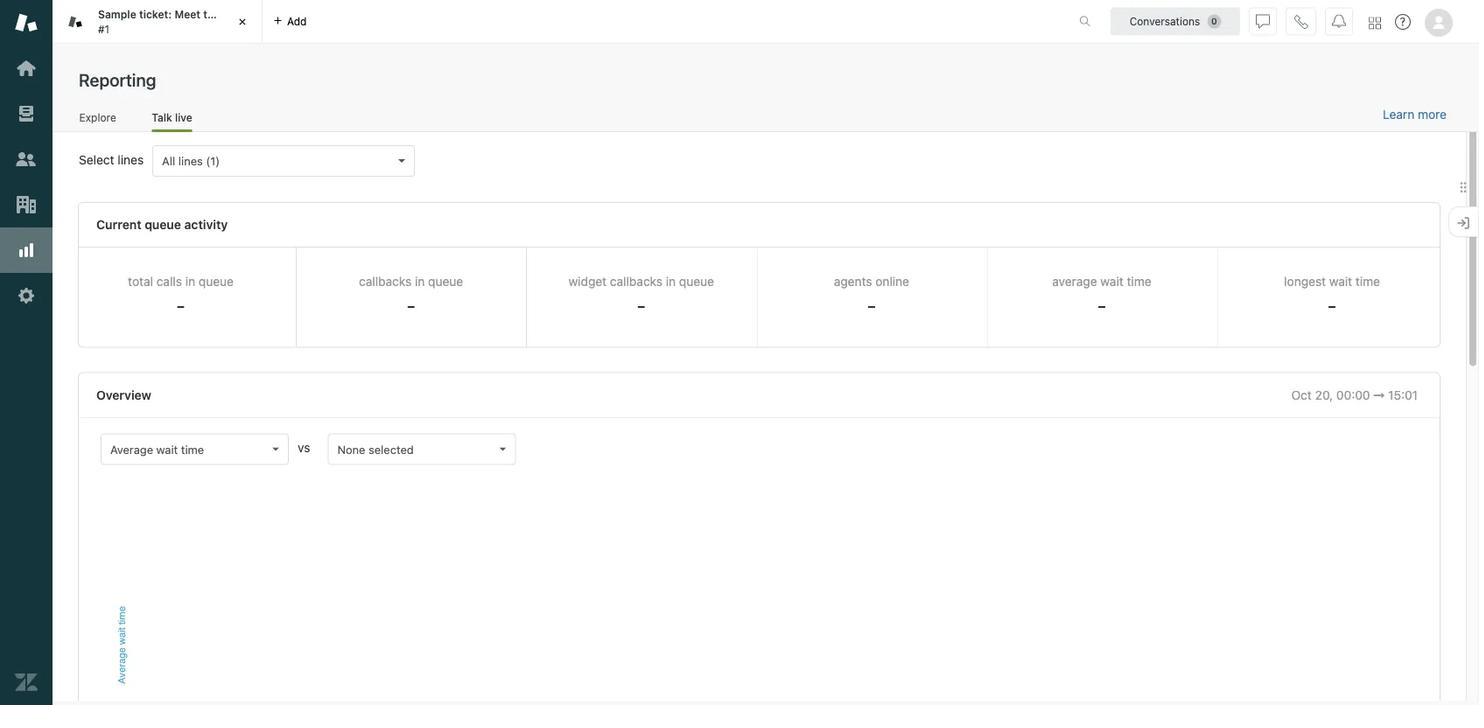 Task type: locate. For each thing, give the bounding box(es) containing it.
reporting image
[[15, 239, 38, 262]]

explore link
[[79, 111, 117, 130]]

learn more link
[[1383, 107, 1447, 123]]

explore
[[79, 111, 116, 123]]

notifications image
[[1332, 14, 1346, 28]]

talk
[[152, 111, 172, 123]]

talk live link
[[152, 111, 192, 132]]

zendesk support image
[[15, 11, 38, 34]]

views image
[[15, 102, 38, 125]]

tab
[[53, 0, 263, 44]]

live
[[175, 111, 192, 123]]

more
[[1418, 107, 1447, 122]]

close image
[[234, 13, 251, 31]]

ticket:
[[139, 8, 172, 21]]

admin image
[[15, 284, 38, 307]]

tab containing sample ticket: meet the ticket
[[53, 0, 263, 44]]

organizations image
[[15, 193, 38, 216]]

talk live
[[152, 111, 192, 123]]

get started image
[[15, 57, 38, 80]]

meet
[[175, 8, 201, 21]]

zendesk image
[[15, 671, 38, 694]]



Task type: vqa. For each thing, say whether or not it's contained in the screenshot.
Explore link
yes



Task type: describe. For each thing, give the bounding box(es) containing it.
button displays agent's chat status as invisible. image
[[1256, 14, 1270, 28]]

customers image
[[15, 148, 38, 171]]

the
[[203, 8, 220, 21]]

learn
[[1383, 107, 1415, 122]]

reporting
[[79, 69, 156, 90]]

conversations
[[1130, 15, 1200, 28]]

tabs tab list
[[53, 0, 1061, 44]]

add
[[287, 15, 307, 28]]

sample ticket: meet the ticket #1
[[98, 8, 252, 35]]

add button
[[263, 0, 317, 43]]

learn more
[[1383, 107, 1447, 122]]

ticket
[[223, 8, 252, 21]]

main element
[[0, 0, 53, 706]]

sample
[[98, 8, 136, 21]]

zendesk products image
[[1369, 17, 1381, 29]]

#1
[[98, 23, 110, 35]]

conversations button
[[1111, 7, 1240, 35]]

get help image
[[1395, 14, 1411, 30]]



